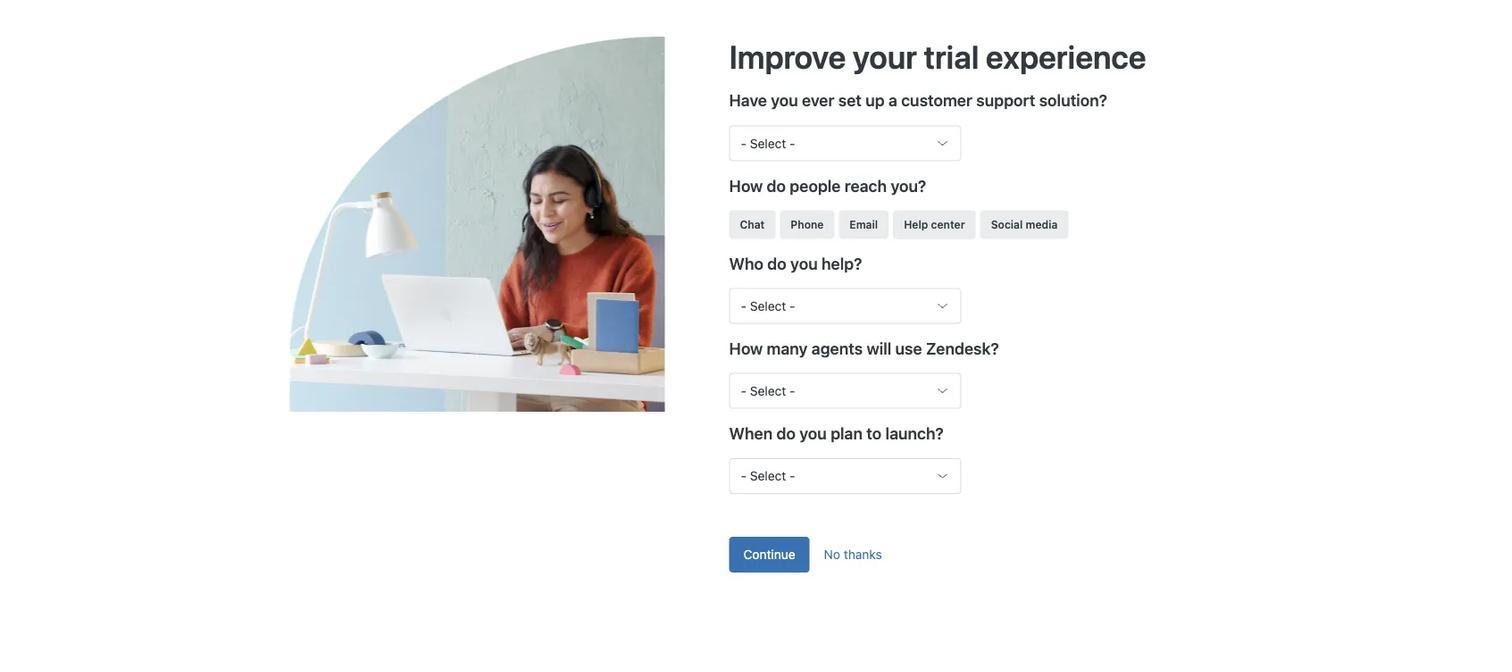 Task type: describe. For each thing, give the bounding box(es) containing it.
- select - for second - select - popup button from the top
[[741, 298, 796, 313]]

a
[[889, 91, 898, 110]]

- down when do you plan to launch?
[[790, 468, 796, 483]]

ever
[[802, 91, 835, 110]]

select for second - select - popup button from the top
[[750, 298, 786, 313]]

you for who
[[791, 254, 818, 273]]

phone
[[791, 218, 824, 231]]

do for when
[[777, 424, 796, 443]]

no thanks
[[824, 547, 882, 562]]

people
[[790, 176, 841, 195]]

plan
[[831, 424, 863, 443]]

0 vertical spatial you
[[771, 91, 798, 110]]

you?
[[891, 176, 926, 195]]

email button
[[839, 210, 889, 239]]

no
[[824, 547, 841, 562]]

have
[[729, 91, 767, 110]]

who do you help?
[[729, 254, 862, 273]]

how many agents will use zendesk?
[[729, 339, 999, 358]]

reach
[[845, 176, 887, 195]]

you for when
[[800, 424, 827, 443]]

zendesk?
[[926, 339, 999, 358]]

help center button
[[893, 210, 976, 239]]

media
[[1026, 218, 1058, 231]]

no thanks button
[[810, 537, 897, 572]]

launch?
[[886, 424, 944, 443]]

when do you plan to launch?
[[729, 424, 944, 443]]

how for how many agents will use zendesk?
[[729, 339, 763, 358]]

- select - for 1st - select - popup button from the top of the page
[[741, 136, 796, 150]]

social
[[991, 218, 1023, 231]]

- down who do you help?
[[790, 298, 796, 313]]

your
[[853, 37, 917, 75]]

4 - select - button from the top
[[729, 458, 962, 494]]

to
[[867, 424, 882, 443]]

who
[[729, 254, 764, 273]]

help
[[904, 218, 928, 231]]

set
[[839, 91, 862, 110]]

thanks
[[844, 547, 882, 562]]

do for how
[[767, 176, 786, 195]]

- down who at the top of the page
[[741, 298, 747, 313]]

customer service agent wearing a headset and sitting at a desk as balloons float through the air in celebration. image
[[290, 37, 729, 412]]

- down 'many'
[[790, 383, 796, 398]]

social media button
[[980, 210, 1069, 239]]

experience
[[986, 37, 1147, 75]]

use
[[896, 339, 922, 358]]

email
[[850, 218, 878, 231]]

continue
[[744, 547, 796, 562]]

help?
[[822, 254, 862, 273]]

chat
[[740, 218, 765, 231]]

select for fourth - select - popup button from the top of the page
[[750, 468, 786, 483]]

phone button
[[780, 210, 835, 239]]

when
[[729, 424, 773, 443]]



Task type: locate. For each thing, give the bounding box(es) containing it.
trial
[[924, 37, 979, 75]]

select up 'many'
[[750, 298, 786, 313]]

customer
[[901, 91, 973, 110]]

help center
[[904, 218, 965, 231]]

3 - select - from the top
[[741, 383, 796, 398]]

3 - select - button from the top
[[729, 373, 962, 409]]

do right who at the top of the page
[[768, 254, 787, 273]]

1 - select - button from the top
[[729, 125, 962, 161]]

-
[[741, 136, 747, 150], [790, 136, 796, 150], [741, 298, 747, 313], [790, 298, 796, 313], [741, 383, 747, 398], [790, 383, 796, 398], [741, 468, 747, 483], [790, 468, 796, 483]]

select up when
[[750, 383, 786, 398]]

- select - up when
[[741, 383, 796, 398]]

1 vertical spatial how
[[729, 339, 763, 358]]

2 - select - button from the top
[[729, 288, 962, 324]]

tabs tab list
[[54, 0, 1124, 44]]

up
[[866, 91, 885, 110]]

how up chat button
[[729, 176, 763, 195]]

support
[[977, 91, 1036, 110]]

3 select from the top
[[750, 383, 786, 398]]

2 vertical spatial do
[[777, 424, 796, 443]]

1 vertical spatial do
[[768, 254, 787, 273]]

- select -
[[741, 136, 796, 150], [741, 298, 796, 313], [741, 383, 796, 398], [741, 468, 796, 483]]

- select - button down the help?
[[729, 288, 962, 324]]

select down have
[[750, 136, 786, 150]]

- select - for fourth - select - popup button from the top of the page
[[741, 468, 796, 483]]

social media
[[991, 218, 1058, 231]]

- select - button up plan
[[729, 373, 962, 409]]

- select - button down set
[[729, 125, 962, 161]]

do for who
[[768, 254, 787, 273]]

2 vertical spatial you
[[800, 424, 827, 443]]

center
[[931, 218, 965, 231]]

how do people reach you?
[[729, 176, 926, 195]]

chat button
[[729, 210, 776, 239]]

1 how from the top
[[729, 176, 763, 195]]

do
[[767, 176, 786, 195], [768, 254, 787, 273], [777, 424, 796, 443]]

- select - button
[[729, 125, 962, 161], [729, 288, 962, 324], [729, 373, 962, 409], [729, 458, 962, 494]]

1 vertical spatial you
[[791, 254, 818, 273]]

agents
[[812, 339, 863, 358]]

1 select from the top
[[750, 136, 786, 150]]

- select - for 3rd - select - popup button from the top
[[741, 383, 796, 398]]

2 - select - from the top
[[741, 298, 796, 313]]

you left the help?
[[791, 254, 818, 273]]

- up people
[[790, 136, 796, 150]]

select down when
[[750, 468, 786, 483]]

improve
[[729, 37, 846, 75]]

1 - select - from the top
[[741, 136, 796, 150]]

2 how from the top
[[729, 339, 763, 358]]

how for how do people reach you?
[[729, 176, 763, 195]]

do right when
[[777, 424, 796, 443]]

have you ever set up a customer support solution?
[[729, 91, 1108, 110]]

how
[[729, 176, 763, 195], [729, 339, 763, 358]]

you left ever
[[771, 91, 798, 110]]

- down have
[[741, 136, 747, 150]]

4 - select - from the top
[[741, 468, 796, 483]]

4 select from the top
[[750, 468, 786, 483]]

- select - down have
[[741, 136, 796, 150]]

0 vertical spatial how
[[729, 176, 763, 195]]

continue button
[[729, 537, 810, 572]]

- up when
[[741, 383, 747, 398]]

how left 'many'
[[729, 339, 763, 358]]

many
[[767, 339, 808, 358]]

you
[[771, 91, 798, 110], [791, 254, 818, 273], [800, 424, 827, 443]]

- down when
[[741, 468, 747, 483]]

you left plan
[[800, 424, 827, 443]]

will
[[867, 339, 892, 358]]

- select - down when
[[741, 468, 796, 483]]

- select - button down plan
[[729, 458, 962, 494]]

select
[[750, 136, 786, 150], [750, 298, 786, 313], [750, 383, 786, 398], [750, 468, 786, 483]]

select for 1st - select - popup button from the top of the page
[[750, 136, 786, 150]]

select for 3rd - select - popup button from the top
[[750, 383, 786, 398]]

- select - up 'many'
[[741, 298, 796, 313]]

improve your trial experience
[[729, 37, 1147, 75]]

2 select from the top
[[750, 298, 786, 313]]

do left people
[[767, 176, 786, 195]]

solution?
[[1039, 91, 1108, 110]]

0 vertical spatial do
[[767, 176, 786, 195]]



Task type: vqa. For each thing, say whether or not it's contained in the screenshot.
'Moore' inside taylor moore LINK
no



